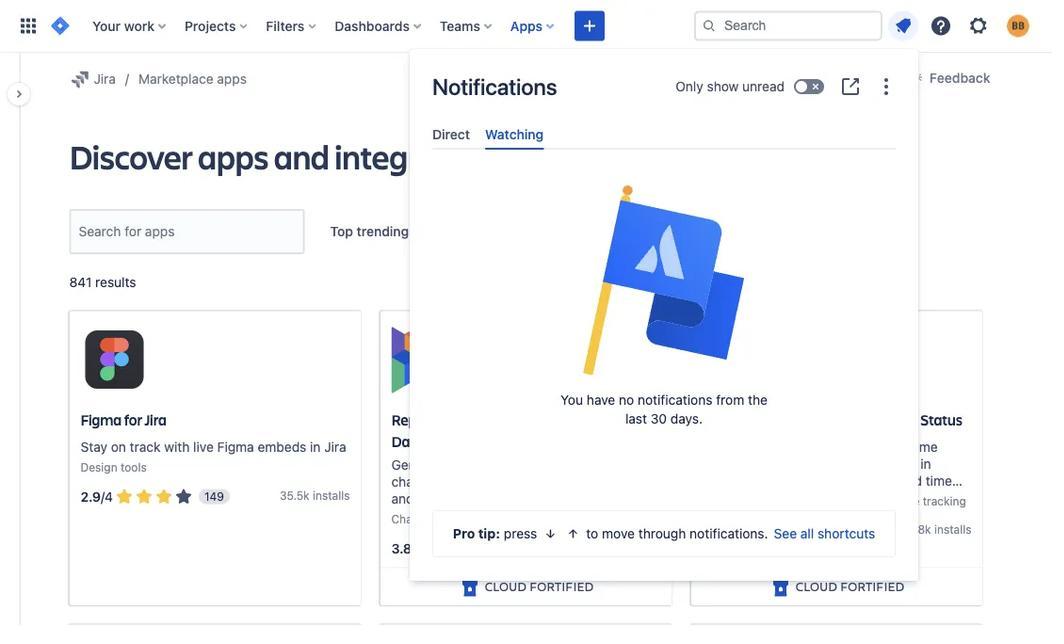 Task type: describe. For each thing, give the bounding box(es) containing it.
more image
[[875, 75, 898, 98]]

841 results
[[69, 275, 136, 290]]

4 for figma for jira
[[105, 489, 113, 505]]

last
[[626, 411, 647, 427]]

to inside notifications dialog
[[586, 526, 599, 542]]

36
[[825, 524, 840, 538]]

only show unread
[[676, 79, 785, 94]]

time down lead at bottom
[[894, 494, 920, 508]]

dashboard inside reports - charts and graphs for jira dashboard free
[[391, 431, 463, 451]]

cloud for charts
[[485, 578, 527, 596]]

teams button
[[434, 11, 499, 41]]

- inside reports - charts and graphs for jira dashboard free
[[444, 410, 450, 430]]

cloud for reports
[[796, 578, 838, 596]]

design
[[81, 461, 117, 474]]

install for figma for jira
[[313, 489, 344, 502]]

gadgets
[[578, 512, 622, 526]]

1 horizontal spatial for
[[514, 134, 554, 179]]

discover apps and integrations for jira
[[69, 134, 608, 179]]

tab list inside notifications dialog
[[425, 119, 904, 150]]

embeds
[[258, 439, 307, 454]]

0 vertical spatial in
[[907, 410, 918, 430]]

shortcuts
[[818, 526, 876, 542]]

cloud fortified app badge image
[[770, 576, 792, 599]]

search image
[[702, 18, 717, 33]]

s for status time reports free - time in status
[[966, 523, 972, 536]]

and inside reports - charts and graphs for jira dashboard free
[[497, 410, 522, 430]]

only
[[676, 79, 704, 94]]

of
[[850, 439, 862, 454]]

charts & diagramming dashboard gadgets project management
[[391, 512, 738, 526]]

see all shortcuts
[[774, 526, 876, 542]]

reports inside limited but free version of status time reports app. generate various time in status/assignee, cycle time and lead time reports
[[702, 490, 746, 505]]

filters
[[266, 18, 305, 33]]

you
[[561, 393, 583, 408]]

pro tip: press
[[453, 526, 537, 542]]

4 for reports - charts and graphs for jira dashboard free
[[416, 541, 424, 557]]

projects button
[[179, 11, 255, 41]]

3.7 / 4
[[702, 523, 734, 538]]

charts inside reports - charts and graphs for jira dashboard free
[[452, 410, 495, 430]]

limited but free version of status time reports app. generate various time in status/assignee, cycle time and lead time reports
[[702, 439, 952, 505]]

1 your from the left
[[473, 491, 500, 506]]

status inside limited but free version of status time reports app. generate various time in status/assignee, cycle time and lead time reports
[[866, 439, 905, 454]]

app.
[[754, 456, 780, 471]]

apps for discover
[[198, 134, 269, 179]]

your work
[[92, 18, 155, 33]]

cycle
[[805, 473, 837, 488]]

project
[[628, 512, 666, 526]]

flexible
[[586, 457, 629, 472]]

teams
[[440, 18, 480, 33]]

watching tab panel
[[425, 150, 904, 167]]

your work button
[[87, 11, 173, 41]]

time down the
[[747, 410, 778, 430]]

cloud fortified for -
[[796, 578, 905, 596]]

0 horizontal spatial status
[[702, 410, 744, 430]]

figma for jira image
[[81, 326, 148, 394]]

days.
[[671, 411, 703, 427]]

status time reports free - time in status
[[702, 410, 963, 430]]

top
[[330, 224, 353, 239]]

unread
[[743, 79, 785, 94]]

free
[[775, 439, 799, 454]]

Search field
[[694, 11, 883, 41]]

jira down your
[[94, 71, 116, 87]]

arrow up image
[[566, 527, 581, 542]]

various
[[843, 456, 887, 471]]

generate inside 'generate simple yet robust and flexible charts, graphs and reports to summarize and visualize your data on your jira dashboards'
[[391, 457, 448, 472]]

to move through notifications.
[[586, 526, 768, 542]]

dashboards
[[391, 508, 463, 523]]

time tracking
[[894, 494, 967, 508]]

4 for status time reports free - time in status
[[726, 523, 734, 538]]

2.9
[[81, 489, 101, 505]]

Search for apps field
[[73, 215, 301, 249]]

figma for jira
[[81, 410, 167, 430]]

graphs
[[524, 410, 571, 430]]

notifications dialog
[[410, 49, 919, 581]]

tip:
[[478, 526, 500, 542]]

charts,
[[391, 474, 434, 489]]

create image
[[579, 15, 601, 37]]

time up various
[[873, 410, 904, 430]]

3.8 / 4
[[391, 541, 424, 557]]

2 your from the left
[[553, 491, 580, 506]]

to inside 'generate simple yet robust and flexible charts, graphs and reports to summarize and visualize your data on your jira dashboards'
[[557, 474, 569, 489]]

jira link
[[69, 68, 116, 90]]

notifications
[[432, 73, 557, 100]]

from
[[716, 393, 745, 408]]

fortified for -
[[841, 578, 905, 596]]

robust
[[517, 457, 556, 472]]

the
[[748, 393, 768, 408]]

jira inside stay on track with live figma embeds in jira design tools
[[324, 439, 346, 454]]

3.8
[[391, 541, 412, 557]]

figma inside stay on track with live figma embeds in jira design tools
[[217, 439, 254, 454]]

watching
[[485, 126, 544, 142]]

projects
[[185, 18, 236, 33]]

fortified for graphs
[[530, 578, 594, 596]]

with
[[164, 439, 190, 454]]

status time reports free - time in status image
[[702, 326, 770, 394]]

live
[[193, 439, 214, 454]]

/ for status time reports free - time in status
[[722, 523, 726, 538]]

cloud fortified for graphs
[[485, 578, 594, 596]]

filters button
[[260, 11, 323, 41]]

limited
[[702, 439, 747, 454]]

1 horizontal spatial dashboard
[[517, 512, 575, 526]]

dashboards
[[335, 18, 410, 33]]

&
[[430, 512, 438, 526]]

jira up track
[[145, 410, 167, 430]]

tools
[[121, 461, 147, 474]]

149
[[205, 490, 224, 504]]

stay on track with live figma embeds in jira design tools
[[81, 439, 346, 474]]

1 horizontal spatial time
[[891, 456, 917, 471]]

6.8k install s
[[908, 523, 972, 536]]

3.7
[[702, 523, 722, 538]]

your
[[92, 18, 121, 33]]

lead
[[897, 473, 922, 488]]

feedback button
[[892, 63, 1002, 93]]

s for reports - charts and graphs for jira dashboard free
[[655, 541, 661, 554]]

841
[[69, 275, 92, 290]]

stay
[[81, 439, 107, 454]]

/ for reports - charts and graphs for jira dashboard free
[[412, 541, 416, 557]]



Task type: locate. For each thing, give the bounding box(es) containing it.
2.9 / 4
[[81, 489, 113, 505]]

in
[[907, 410, 918, 430], [310, 439, 321, 454], [921, 456, 931, 471]]

move
[[602, 526, 635, 542]]

time inside limited but free version of status time reports app. generate various time in status/assignee, cycle time and lead time reports
[[908, 439, 938, 454]]

jira inside reports - charts and graphs for jira dashboard free
[[594, 410, 616, 430]]

2 horizontal spatial status
[[921, 410, 963, 430]]

free inside reports - charts and graphs for jira dashboard free
[[466, 431, 494, 451]]

4 right 3.7
[[726, 523, 734, 538]]

summarize
[[572, 474, 639, 489]]

install down project
[[624, 541, 655, 554]]

reports down robust
[[509, 474, 553, 489]]

time up lead at bottom
[[908, 439, 938, 454]]

1 horizontal spatial fortified
[[841, 578, 905, 596]]

reports
[[509, 474, 553, 489], [702, 490, 746, 505]]

tab list containing direct
[[425, 119, 904, 150]]

on right data
[[534, 491, 549, 506]]

2 vertical spatial 4
[[416, 541, 424, 557]]

for down the notifications
[[514, 134, 554, 179]]

1 vertical spatial to
[[586, 526, 599, 542]]

open notifications in a new tab image
[[840, 75, 862, 98]]

4 right 3.8
[[416, 541, 424, 557]]

0 vertical spatial dashboard
[[391, 431, 463, 451]]

1 vertical spatial free
[[466, 431, 494, 451]]

status/assignee,
[[702, 473, 801, 488]]

see all shortcuts button
[[774, 525, 876, 544]]

and
[[274, 134, 329, 179], [497, 410, 522, 430], [560, 457, 582, 472], [870, 473, 893, 488], [483, 474, 506, 489], [391, 491, 414, 506]]

to
[[557, 474, 569, 489], [586, 526, 599, 542]]

1 horizontal spatial 4
[[416, 541, 424, 557]]

1 horizontal spatial status
[[866, 439, 905, 454]]

through
[[639, 526, 686, 542]]

1 horizontal spatial reports
[[702, 456, 750, 471]]

status down from
[[702, 410, 744, 430]]

charts left &
[[391, 512, 427, 526]]

1 vertical spatial install
[[935, 523, 966, 536]]

0 vertical spatial charts
[[452, 410, 495, 430]]

1 horizontal spatial cloud fortified
[[796, 578, 905, 596]]

s right 35.5k
[[344, 489, 350, 502]]

jira down summarize
[[583, 491, 606, 506]]

- up graphs
[[444, 410, 450, 430]]

1 horizontal spatial figma
[[217, 439, 254, 454]]

2 cloud from the left
[[796, 578, 838, 596]]

jira inside 'generate simple yet robust and flexible charts, graphs and reports to summarize and visualize your data on your jira dashboards'
[[583, 491, 606, 506]]

1 vertical spatial on
[[534, 491, 549, 506]]

trending
[[357, 224, 409, 239]]

version
[[802, 439, 846, 454]]

apps down marketplace apps link
[[198, 134, 269, 179]]

4 right 2.9
[[105, 489, 113, 505]]

banner
[[0, 0, 1052, 53]]

status up lead at bottom
[[921, 410, 963, 430]]

apps down projects dropdown button
[[217, 71, 247, 87]]

reports inside limited but free version of status time reports app. generate various time in status/assignee, cycle time and lead time reports
[[702, 456, 750, 471]]

0 horizontal spatial fortified
[[530, 578, 594, 596]]

1 vertical spatial charts
[[391, 512, 427, 526]]

your up diagramming
[[473, 491, 500, 506]]

1 cloud fortified from the left
[[485, 578, 594, 596]]

reports inside 'generate simple yet robust and flexible charts, graphs and reports to summarize and visualize your data on your jira dashboards'
[[509, 474, 553, 489]]

install
[[313, 489, 344, 502], [935, 523, 966, 536], [624, 541, 655, 554]]

status
[[702, 410, 744, 430], [921, 410, 963, 430], [866, 439, 905, 454]]

3.2k
[[598, 541, 621, 554]]

notifications image
[[892, 15, 915, 37]]

discover
[[69, 134, 193, 179]]

press
[[504, 526, 537, 542]]

install for reports - charts and graphs for jira dashboard free
[[624, 541, 655, 554]]

2 vertical spatial /
[[412, 541, 416, 557]]

- up various
[[865, 410, 870, 430]]

install right 35.5k
[[313, 489, 344, 502]]

but
[[751, 439, 771, 454]]

direct
[[432, 126, 470, 142]]

2 fortified from the left
[[841, 578, 905, 596]]

0 horizontal spatial time
[[840, 473, 867, 488]]

s down project
[[655, 541, 661, 554]]

top trending
[[330, 224, 409, 239]]

for up track
[[124, 410, 142, 430]]

s for figma for jira
[[344, 489, 350, 502]]

19
[[516, 542, 528, 556]]

reports down reports - charts and graphs for jira dashboard free image
[[391, 410, 442, 430]]

to down the gadgets at bottom
[[586, 526, 599, 542]]

notifications
[[638, 393, 713, 408]]

on inside 'generate simple yet robust and flexible charts, graphs and reports to summarize and visualize your data on your jira dashboards'
[[534, 491, 549, 506]]

marketplace apps link
[[138, 68, 247, 90]]

figma up stay
[[81, 410, 122, 430]]

for down you
[[573, 410, 592, 430]]

1 vertical spatial /
[[722, 523, 726, 538]]

reports - charts and graphs for jira dashboard free image
[[391, 326, 459, 394]]

jira software image
[[49, 15, 72, 37], [49, 15, 72, 37]]

0 horizontal spatial in
[[310, 439, 321, 454]]

2 horizontal spatial reports
[[781, 410, 831, 430]]

0 horizontal spatial reports
[[391, 410, 442, 430]]

generate simple yet robust and flexible charts, graphs and reports to summarize and visualize your data on your jira dashboards
[[391, 457, 639, 523]]

2 horizontal spatial 4
[[726, 523, 734, 538]]

1 cloud from the left
[[485, 578, 527, 596]]

on inside stay on track with live figma embeds in jira design tools
[[111, 439, 126, 454]]

marketplace apps
[[138, 71, 247, 87]]

0 horizontal spatial cloud
[[485, 578, 527, 596]]

time up lead at bottom
[[891, 456, 917, 471]]

fortified down arrow down icon at the bottom right of the page
[[530, 578, 594, 596]]

sidebar navigation image
[[0, 75, 41, 113]]

jira up 35.5k install s
[[324, 439, 346, 454]]

cloud fortified down 19
[[485, 578, 594, 596]]

for
[[514, 134, 554, 179], [124, 410, 142, 430], [573, 410, 592, 430]]

diagramming
[[441, 512, 511, 526]]

settings image
[[968, 15, 990, 37]]

free up the of
[[834, 410, 863, 430]]

0 horizontal spatial install
[[313, 489, 344, 502]]

help image
[[930, 15, 953, 37]]

0 horizontal spatial 4
[[105, 489, 113, 505]]

install down 'tracking'
[[935, 523, 966, 536]]

marketplace
[[138, 71, 213, 87]]

0 vertical spatial figma
[[81, 410, 122, 430]]

fortified
[[530, 578, 594, 596], [841, 578, 905, 596]]

0 vertical spatial s
[[344, 489, 350, 502]]

0 horizontal spatial cloud fortified
[[485, 578, 594, 596]]

1 horizontal spatial install
[[624, 541, 655, 554]]

reports up version
[[781, 410, 831, 430]]

1 horizontal spatial s
[[655, 541, 661, 554]]

1 horizontal spatial in
[[907, 410, 918, 430]]

1 vertical spatial s
[[966, 523, 972, 536]]

1 vertical spatial dashboard
[[517, 512, 575, 526]]

context icon image
[[69, 68, 92, 90], [69, 68, 92, 90]]

generate
[[784, 456, 840, 471], [391, 457, 448, 472]]

0 vertical spatial free
[[834, 410, 863, 430]]

1 horizontal spatial generate
[[784, 456, 840, 471]]

1 horizontal spatial reports
[[702, 490, 746, 505]]

1 horizontal spatial free
[[834, 410, 863, 430]]

cloud right cloud fortified app badge icon
[[796, 578, 838, 596]]

have
[[587, 393, 616, 408]]

2 horizontal spatial install
[[935, 523, 966, 536]]

data
[[504, 491, 531, 506]]

2 horizontal spatial /
[[722, 523, 726, 538]]

your
[[473, 491, 500, 506], [553, 491, 580, 506]]

time down various
[[840, 473, 867, 488]]

0 vertical spatial apps
[[217, 71, 247, 87]]

free
[[834, 410, 863, 430], [466, 431, 494, 451]]

0 horizontal spatial s
[[344, 489, 350, 502]]

your up charts & diagramming dashboard gadgets project management
[[553, 491, 580, 506]]

0 horizontal spatial figma
[[81, 410, 122, 430]]

reports inside reports - charts and graphs for jira dashboard free
[[391, 410, 442, 430]]

generate up cycle
[[784, 456, 840, 471]]

in inside stay on track with live figma embeds in jira design tools
[[310, 439, 321, 454]]

1 horizontal spatial -
[[865, 410, 870, 430]]

6.8k
[[908, 523, 931, 536]]

apps
[[511, 18, 543, 33]]

1 vertical spatial figma
[[217, 439, 254, 454]]

on
[[111, 439, 126, 454], [534, 491, 549, 506]]

2 horizontal spatial s
[[966, 523, 972, 536]]

install for status time reports free - time in status
[[935, 523, 966, 536]]

0 horizontal spatial for
[[124, 410, 142, 430]]

cloud fortified app badge image
[[459, 576, 481, 599]]

tab list
[[425, 119, 904, 150]]

time
[[747, 410, 778, 430], [873, 410, 904, 430], [908, 439, 938, 454], [894, 494, 920, 508]]

1 horizontal spatial on
[[534, 491, 549, 506]]

see
[[774, 526, 797, 542]]

2 vertical spatial install
[[624, 541, 655, 554]]

and inside limited but free version of status time reports app. generate various time in status/assignee, cycle time and lead time reports
[[870, 473, 893, 488]]

free up simple
[[466, 431, 494, 451]]

figma right live
[[217, 439, 254, 454]]

feedback
[[930, 70, 991, 86]]

figma
[[81, 410, 122, 430], [217, 439, 254, 454]]

2 vertical spatial s
[[655, 541, 661, 554]]

cloud fortified down "shortcuts"
[[796, 578, 905, 596]]

0 horizontal spatial your
[[473, 491, 500, 506]]

your profile and settings image
[[1007, 15, 1030, 37]]

visualize
[[418, 491, 470, 506]]

1 horizontal spatial to
[[586, 526, 599, 542]]

time up 'tracking'
[[926, 473, 952, 488]]

0 vertical spatial to
[[557, 474, 569, 489]]

2 horizontal spatial for
[[573, 410, 592, 430]]

primary element
[[11, 0, 694, 52]]

for inside reports - charts and graphs for jira dashboard free
[[573, 410, 592, 430]]

1 horizontal spatial cloud
[[796, 578, 838, 596]]

2 horizontal spatial time
[[926, 473, 952, 488]]

0 horizontal spatial /
[[101, 489, 105, 505]]

2 - from the left
[[865, 410, 870, 430]]

0 horizontal spatial dashboard
[[391, 431, 463, 451]]

dashboards button
[[329, 11, 429, 41]]

jira down have
[[594, 410, 616, 430]]

dashboard
[[391, 431, 463, 451], [517, 512, 575, 526]]

banner containing your work
[[0, 0, 1052, 53]]

in inside limited but free version of status time reports app. generate various time in status/assignee, cycle time and lead time reports
[[921, 456, 931, 471]]

1 horizontal spatial your
[[553, 491, 580, 506]]

2 horizontal spatial in
[[921, 456, 931, 471]]

0 vertical spatial install
[[313, 489, 344, 502]]

graphs
[[437, 474, 479, 489]]

arrow down image
[[543, 527, 558, 542]]

1 horizontal spatial /
[[412, 541, 416, 557]]

to up charts & diagramming dashboard gadgets project management
[[557, 474, 569, 489]]

s
[[344, 489, 350, 502], [966, 523, 972, 536], [655, 541, 661, 554]]

0 horizontal spatial -
[[444, 410, 450, 430]]

/ for figma for jira
[[101, 489, 105, 505]]

work
[[124, 18, 155, 33]]

0 vertical spatial on
[[111, 439, 126, 454]]

simple
[[451, 457, 491, 472]]

integrations
[[335, 134, 508, 179]]

track
[[130, 439, 161, 454]]

reports down limited
[[702, 456, 750, 471]]

management
[[669, 512, 738, 526]]

jira
[[94, 71, 116, 87], [559, 134, 608, 179], [145, 410, 167, 430], [594, 410, 616, 430], [324, 439, 346, 454], [583, 491, 606, 506]]

-
[[444, 410, 450, 430], [865, 410, 870, 430]]

1 vertical spatial 4
[[726, 523, 734, 538]]

dashboard up arrow down icon at the bottom right of the page
[[517, 512, 575, 526]]

apps for marketplace
[[217, 71, 247, 87]]

appswitcher icon image
[[17, 15, 40, 37]]

2 cloud fortified from the left
[[796, 578, 905, 596]]

0 horizontal spatial to
[[557, 474, 569, 489]]

generate up charts,
[[391, 457, 448, 472]]

1 - from the left
[[444, 410, 450, 430]]

s down 'tracking'
[[966, 523, 972, 536]]

dashboard up charts,
[[391, 431, 463, 451]]

reports - charts and graphs for jira dashboard free
[[391, 410, 616, 451]]

30
[[651, 411, 667, 427]]

yet
[[494, 457, 513, 472]]

show
[[707, 79, 739, 94]]

reports up management
[[702, 490, 746, 505]]

1 vertical spatial apps
[[198, 134, 269, 179]]

0 horizontal spatial free
[[466, 431, 494, 451]]

0 horizontal spatial reports
[[509, 474, 553, 489]]

35.5k install s
[[280, 489, 350, 502]]

1 horizontal spatial charts
[[452, 410, 495, 430]]

pro
[[453, 526, 475, 542]]

charts up simple
[[452, 410, 495, 430]]

/
[[101, 489, 105, 505], [722, 523, 726, 538], [412, 541, 416, 557]]

fortified down "shortcuts"
[[841, 578, 905, 596]]

generate inside limited but free version of status time reports app. generate various time in status/assignee, cycle time and lead time reports
[[784, 456, 840, 471]]

2 vertical spatial in
[[921, 456, 931, 471]]

0 horizontal spatial generate
[[391, 457, 448, 472]]

apps button
[[505, 11, 562, 41]]

charts
[[452, 410, 495, 430], [391, 512, 427, 526]]

0 horizontal spatial charts
[[391, 512, 427, 526]]

0 horizontal spatial on
[[111, 439, 126, 454]]

no
[[619, 393, 634, 408]]

status up various
[[866, 439, 905, 454]]

jira right the watching on the top
[[559, 134, 608, 179]]

cloud right cloud fortified app badge image
[[485, 578, 527, 596]]

0 vertical spatial 4
[[105, 489, 113, 505]]

1 vertical spatial in
[[310, 439, 321, 454]]

1 fortified from the left
[[530, 578, 594, 596]]

on right stay
[[111, 439, 126, 454]]

0 vertical spatial /
[[101, 489, 105, 505]]

3.2k install s
[[598, 541, 661, 554]]

you have no notifications from the last 30 days.
[[561, 393, 768, 427]]

notifications.
[[690, 526, 768, 542]]



Task type: vqa. For each thing, say whether or not it's contained in the screenshot.
'course'
no



